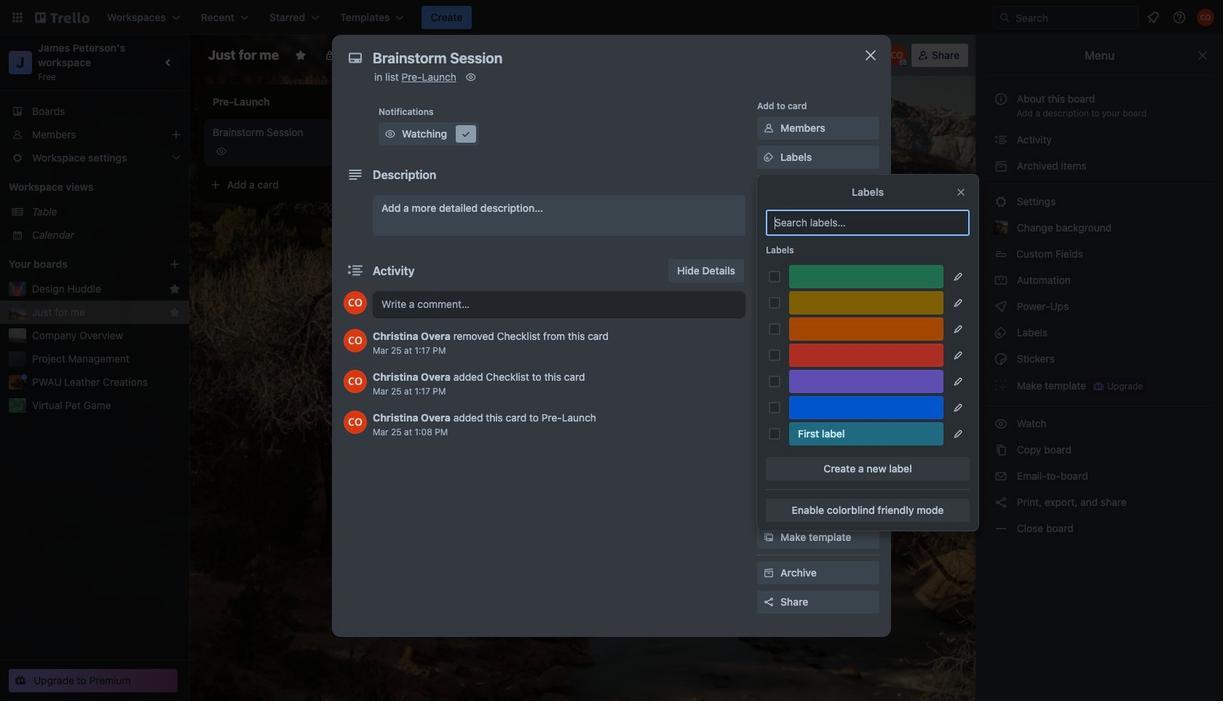 Task type: describe. For each thing, give the bounding box(es) containing it.
2 starred icon image from the top
[[169, 307, 181, 318]]

close dialog image
[[863, 47, 880, 64]]

christina overa (christinaovera) image
[[344, 370, 367, 393]]

search image
[[999, 12, 1011, 23]]

color: sky, title: "first label" element
[[790, 423, 944, 446]]

primary element
[[0, 0, 1224, 35]]

color: orange, title: none image
[[790, 318, 944, 341]]

Search field
[[1011, 7, 1139, 28]]

close popover image
[[956, 186, 967, 198]]

Search labels… text field
[[766, 210, 970, 236]]

create from template… image
[[373, 179, 385, 191]]



Task type: locate. For each thing, give the bounding box(es) containing it.
1 vertical spatial starred icon image
[[169, 307, 181, 318]]

None text field
[[366, 45, 846, 71]]

your boards with 6 items element
[[9, 256, 147, 273]]

color: purple, title: none image
[[790, 370, 944, 393]]

0 vertical spatial starred icon image
[[169, 283, 181, 295]]

sm image
[[464, 70, 479, 85], [459, 127, 474, 141], [994, 133, 1009, 147], [762, 150, 777, 165], [994, 159, 1009, 173], [994, 195, 1009, 209], [994, 273, 1009, 288], [994, 299, 1009, 314], [994, 352, 1009, 366], [994, 443, 1009, 457], [994, 469, 1009, 484], [994, 495, 1009, 510], [994, 522, 1009, 536], [762, 566, 777, 581]]

Board name text field
[[201, 44, 286, 67]]

Write a comment text field
[[373, 291, 746, 318]]

starred icon image
[[169, 283, 181, 295], [169, 307, 181, 318]]

customize views image
[[456, 48, 471, 63]]

christina overa (christinaovera) image
[[1198, 9, 1215, 26], [887, 45, 908, 66], [344, 291, 367, 315], [344, 329, 367, 353], [344, 411, 367, 434]]

add board image
[[169, 259, 181, 270]]

star or unstar board image
[[295, 50, 307, 61]]

color: yellow, title: none image
[[790, 291, 944, 315]]

color: red, title: none image
[[790, 344, 944, 367]]

0 notifications image
[[1145, 9, 1163, 26]]

color: green, title: none image
[[790, 265, 944, 288]]

open information menu image
[[1173, 10, 1187, 25]]

color: blue, title: none image
[[790, 396, 944, 420]]

sm image
[[733, 44, 753, 64], [762, 121, 777, 135], [383, 127, 398, 141], [762, 267, 777, 281], [994, 326, 1009, 340], [994, 378, 1009, 393], [994, 417, 1009, 431], [762, 472, 777, 487], [762, 501, 777, 516], [762, 530, 777, 545]]

1 starred icon image from the top
[[169, 283, 181, 295]]



Task type: vqa. For each thing, say whether or not it's contained in the screenshot.
Terry Turtle (terryturtle) image
no



